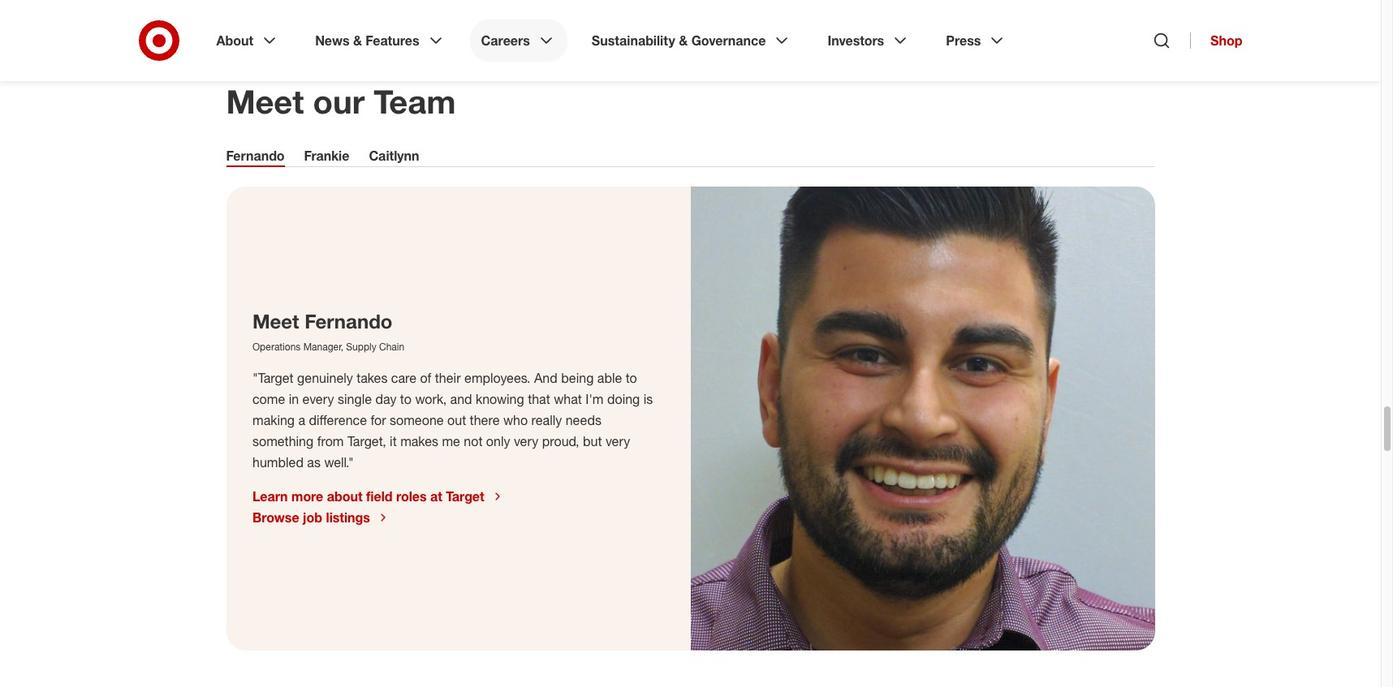 Task type: describe. For each thing, give the bounding box(es) containing it.
fernando link
[[226, 148, 285, 168]]

operations
[[252, 341, 300, 353]]

shop
[[1211, 32, 1243, 49]]

meet for meet our team
[[226, 82, 304, 121]]

and
[[534, 371, 557, 387]]

roles
[[396, 489, 426, 505]]

what
[[554, 392, 582, 408]]

1 horizontal spatial to
[[625, 371, 637, 387]]

learn more about field roles at target browse job listings
[[252, 489, 484, 526]]

as
[[307, 455, 320, 471]]

frankie link
[[304, 148, 350, 168]]

chain
[[379, 341, 404, 353]]

& for news
[[353, 32, 362, 49]]

fernando tab panel
[[226, 187, 1155, 652]]

press
[[946, 32, 981, 49]]

only
[[486, 434, 510, 450]]

caitlynn
[[369, 148, 420, 164]]

doing
[[607, 392, 640, 408]]

something
[[252, 434, 313, 450]]

"target
[[252, 371, 293, 387]]

not
[[464, 434, 482, 450]]

from
[[317, 434, 344, 450]]

is
[[643, 392, 653, 408]]

meet our team
[[226, 82, 456, 121]]

team
[[374, 82, 456, 121]]

"target genuinely takes care of their employees. and being able to come in every single day to work, and knowing that what i'm doing is making a difference for someone out there who really needs something from target, it makes me not only very proud, but very humbled as well."
[[252, 371, 653, 471]]

me
[[442, 434, 460, 450]]

meet fernando operations manager, supply chain
[[252, 310, 404, 353]]

fernando inside meet our team tab list
[[226, 148, 285, 164]]

features
[[366, 32, 420, 49]]

really
[[531, 413, 562, 429]]

come
[[252, 392, 285, 408]]

someone
[[389, 413, 444, 429]]

makes
[[400, 434, 438, 450]]

1 very from the left
[[514, 434, 538, 450]]

headshot of fernando image
[[691, 187, 1155, 652]]

able
[[597, 371, 622, 387]]

press link
[[935, 19, 1019, 62]]

difference
[[309, 413, 367, 429]]

job
[[303, 510, 322, 526]]

making
[[252, 413, 294, 429]]

about
[[216, 32, 253, 49]]

day
[[375, 392, 396, 408]]

about
[[327, 489, 362, 505]]

genuinely
[[297, 371, 353, 387]]

careers link
[[470, 19, 568, 62]]

there
[[470, 413, 499, 429]]

but
[[583, 434, 602, 450]]

caitlynn link
[[369, 148, 420, 168]]

their
[[435, 371, 460, 387]]

investors link
[[817, 19, 922, 62]]



Task type: vqa. For each thing, say whether or not it's contained in the screenshot.
the leftmost Rate
no



Task type: locate. For each thing, give the bounding box(es) containing it.
meet for meet fernando operations manager, supply chain
[[252, 310, 299, 334]]

0 horizontal spatial to
[[400, 392, 411, 408]]

1 vertical spatial to
[[400, 392, 411, 408]]

listings
[[326, 510, 370, 526]]

fernando inside meet fernando operations manager, supply chain
[[304, 310, 392, 334]]

it
[[389, 434, 396, 450]]

meet up operations
[[252, 310, 299, 334]]

that
[[528, 392, 550, 408]]

very right but
[[605, 434, 630, 450]]

for
[[370, 413, 386, 429]]

1 horizontal spatial fernando
[[304, 310, 392, 334]]

2 very from the left
[[605, 434, 630, 450]]

& left governance
[[679, 32, 688, 49]]

more
[[291, 489, 323, 505]]

0 vertical spatial to
[[625, 371, 637, 387]]

a
[[298, 413, 305, 429]]

2 & from the left
[[679, 32, 688, 49]]

frankie
[[304, 148, 350, 164]]

to right day
[[400, 392, 411, 408]]

sustainability & governance
[[592, 32, 766, 49]]

news
[[315, 32, 350, 49]]

fernando
[[226, 148, 285, 164], [304, 310, 392, 334]]

our
[[313, 82, 365, 121]]

meet up fernando link
[[226, 82, 304, 121]]

fernando up supply
[[304, 310, 392, 334]]

sustainability
[[592, 32, 676, 49]]

in
[[288, 392, 299, 408]]

to
[[625, 371, 637, 387], [400, 392, 411, 408]]

0 horizontal spatial very
[[514, 434, 538, 450]]

humbled
[[252, 455, 303, 471]]

news & features
[[315, 32, 420, 49]]

0 horizontal spatial fernando
[[226, 148, 285, 164]]

being
[[561, 371, 594, 387]]

careers
[[481, 32, 530, 49]]

about link
[[205, 19, 291, 62]]

who
[[503, 413, 528, 429]]

work,
[[415, 392, 446, 408]]

1 vertical spatial meet
[[252, 310, 299, 334]]

1 vertical spatial fernando
[[304, 310, 392, 334]]

browse
[[252, 510, 299, 526]]

to right the able
[[625, 371, 637, 387]]

browse job listings link
[[252, 510, 389, 526]]

news & features link
[[304, 19, 457, 62]]

target,
[[347, 434, 386, 450]]

1 horizontal spatial very
[[605, 434, 630, 450]]

& for sustainability
[[679, 32, 688, 49]]

well."
[[324, 455, 354, 471]]

care
[[391, 371, 416, 387]]

meet
[[226, 82, 304, 121], [252, 310, 299, 334]]

& right news
[[353, 32, 362, 49]]

every
[[302, 392, 334, 408]]

meet our team tab list
[[226, 148, 1155, 168]]

i'm
[[585, 392, 603, 408]]

fernando left frankie
[[226, 148, 285, 164]]

supply
[[346, 341, 376, 353]]

out
[[447, 413, 466, 429]]

proud,
[[542, 434, 579, 450]]

1 & from the left
[[353, 32, 362, 49]]

single
[[337, 392, 372, 408]]

employees.
[[464, 371, 530, 387]]

1 horizontal spatial &
[[679, 32, 688, 49]]

learn
[[252, 489, 288, 505]]

shop link
[[1191, 32, 1243, 49]]

and
[[450, 392, 472, 408]]

0 vertical spatial fernando
[[226, 148, 285, 164]]

sustainability & governance link
[[581, 19, 804, 62]]

investors
[[828, 32, 885, 49]]

0 horizontal spatial &
[[353, 32, 362, 49]]

governance
[[692, 32, 766, 49]]

very down "who"
[[514, 434, 538, 450]]

&
[[353, 32, 362, 49], [679, 32, 688, 49]]

needs
[[565, 413, 601, 429]]

target
[[446, 489, 484, 505]]

knowing
[[476, 392, 524, 408]]

at
[[430, 489, 442, 505]]

learn more about field roles at target link
[[252, 489, 504, 505]]

of
[[420, 371, 431, 387]]

field
[[366, 489, 392, 505]]

takes
[[356, 371, 387, 387]]

meet inside meet fernando operations manager, supply chain
[[252, 310, 299, 334]]

manager,
[[303, 341, 343, 353]]

very
[[514, 434, 538, 450], [605, 434, 630, 450]]

0 vertical spatial meet
[[226, 82, 304, 121]]



